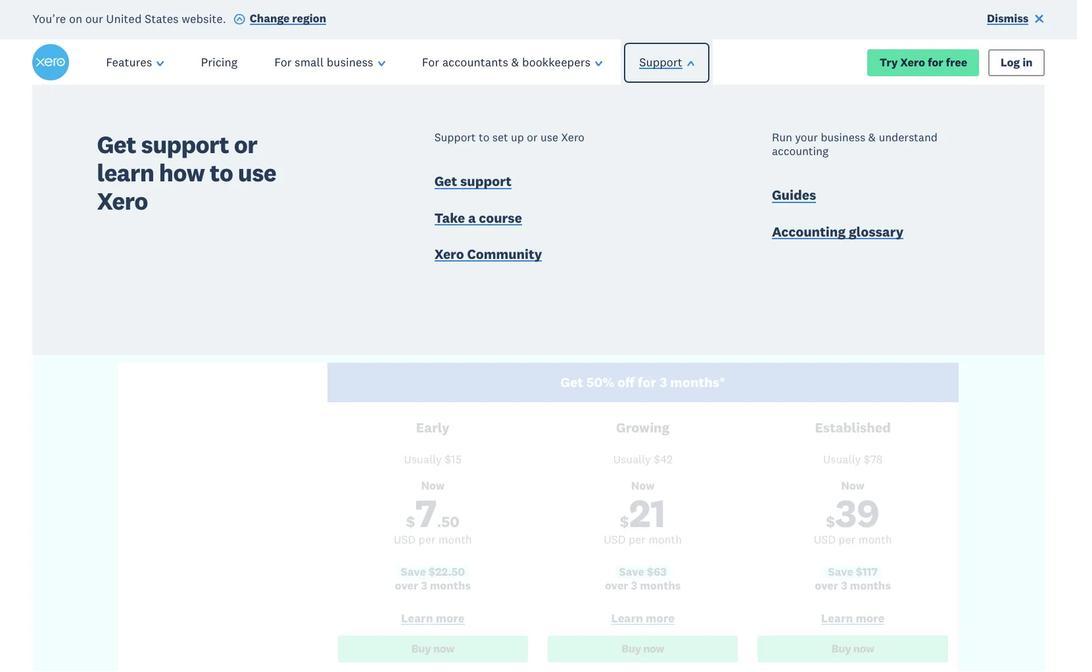 Task type: locate. For each thing, give the bounding box(es) containing it.
month for 7
[[438, 533, 472, 547]]

2 vertical spatial get
[[560, 374, 583, 392]]

get for get support
[[434, 173, 457, 190]]

2 month from the left
[[648, 533, 682, 547]]

0 horizontal spatial buy
[[411, 642, 431, 656]]

3 usd per month from the left
[[814, 533, 892, 547]]

for small business button
[[256, 40, 404, 86]]

usually down early
[[404, 452, 442, 467]]

0 horizontal spatial now
[[433, 642, 454, 656]]

0 horizontal spatial over 3 months
[[395, 579, 471, 593]]

3 more from the left
[[856, 611, 885, 626]]

business for your
[[821, 131, 866, 145]]

2 horizontal spatial to
[[479, 131, 489, 145]]

take
[[434, 209, 465, 227]]

1 usually from the left
[[404, 452, 442, 467]]

3 usd from the left
[[814, 533, 836, 547]]

0 vertical spatial &
[[511, 55, 519, 70]]

in
[[1023, 55, 1033, 69]]

on
[[69, 11, 82, 26], [336, 218, 359, 244]]

states
[[145, 11, 179, 26]]

for left a
[[412, 218, 439, 244]]

2 horizontal spatial over
[[815, 579, 838, 593]]

now down usually $ 78
[[841, 479, 865, 493]]

1 horizontal spatial 50%
[[586, 374, 614, 392]]

support inside 'get support or learn how to use xero'
[[141, 129, 229, 160]]

use up miss on the top
[[238, 157, 276, 188]]

use right up
[[540, 131, 558, 145]]

0 vertical spatial set
[[492, 131, 508, 145]]

50% left off
[[586, 374, 614, 392]]

buy now link for 39
[[758, 636, 948, 663]]

0 horizontal spatial or
[[234, 129, 257, 160]]

2 horizontal spatial for
[[928, 55, 943, 69]]

3 now from the left
[[853, 642, 874, 656]]

2 usually from the left
[[613, 452, 651, 467]]

50%
[[365, 218, 407, 244], [586, 374, 614, 392]]

log in link
[[989, 49, 1045, 76]]

0 horizontal spatial your
[[527, 131, 641, 200]]

& inside dropdown button
[[511, 55, 519, 70]]

0 horizontal spatial learn more link
[[338, 611, 528, 629]]

1 learn more link from the left
[[338, 611, 528, 629]]

buy now
[[411, 642, 454, 656], [622, 642, 664, 656], [832, 642, 874, 656]]

over for 39
[[815, 579, 838, 593]]

usually down growing
[[613, 452, 651, 467]]

2 vertical spatial for
[[638, 374, 656, 392]]

learn for 21
[[611, 611, 643, 626]]

2 learn more from the left
[[611, 611, 675, 626]]

0 horizontal spatial buy now
[[411, 642, 454, 656]]

for left small
[[274, 55, 292, 70]]

0 horizontal spatial over
[[395, 579, 418, 593]]

1 horizontal spatial buy now
[[622, 642, 664, 656]]

50% left take
[[365, 218, 407, 244]]

1 vertical spatial for
[[412, 218, 439, 244]]

0 horizontal spatial support
[[434, 131, 476, 145]]

1 horizontal spatial learn more
[[611, 611, 675, 626]]

1 over 3 months from the left
[[395, 579, 471, 593]]

for
[[274, 55, 292, 70], [422, 55, 439, 70]]

2 for from the left
[[422, 55, 439, 70]]

your inside run your business & understand accounting
[[795, 131, 818, 145]]

1 vertical spatial &
[[868, 131, 876, 145]]

usd for 39
[[814, 533, 836, 547]]

2 horizontal spatial per
[[839, 533, 856, 547]]

business right small
[[327, 55, 373, 70]]

1 learn more from the left
[[401, 611, 465, 626]]

2 over from the left
[[605, 579, 628, 593]]

1 horizontal spatial month
[[648, 533, 682, 547]]

2 horizontal spatial learn
[[821, 611, 853, 626]]

1 horizontal spatial to
[[355, 131, 408, 200]]

3
[[444, 218, 455, 244], [660, 374, 667, 392], [421, 579, 427, 593], [631, 579, 637, 593], [841, 579, 847, 593]]

2 usd from the left
[[604, 533, 626, 547]]

support inside 'support' dropdown button
[[639, 55, 682, 70]]

1 usd from the left
[[394, 533, 416, 547]]

1 horizontal spatial buy
[[622, 642, 641, 656]]

0 horizontal spatial get
[[97, 129, 136, 160]]

0 horizontal spatial for
[[274, 55, 292, 70]]

usd for 7
[[394, 533, 416, 547]]

1 buy now from the left
[[411, 642, 454, 656]]

2 over 3 months from the left
[[605, 579, 681, 593]]

months*
[[670, 374, 725, 392]]

usd per month for 7
[[394, 533, 472, 547]]

1 usd per month from the left
[[394, 533, 472, 547]]

free left log
[[946, 55, 967, 69]]

support for support
[[639, 55, 682, 70]]

for inside for accountants & bookkeepers dropdown button
[[422, 55, 439, 70]]

0 horizontal spatial per
[[419, 533, 436, 547]]

1 vertical spatial support
[[460, 173, 512, 190]]

xero inside xero community link
[[434, 245, 464, 263]]

2 horizontal spatial now
[[841, 479, 865, 493]]

2 buy now from the left
[[622, 642, 664, 656]]

buy now for 21
[[622, 642, 664, 656]]

1 horizontal spatial learn more link
[[548, 611, 738, 629]]

& left understand
[[868, 131, 876, 145]]

1 horizontal spatial your
[[795, 131, 818, 145]]

0 horizontal spatial learn
[[401, 611, 433, 626]]

1 horizontal spatial support
[[639, 55, 682, 70]]

pricing
[[201, 55, 238, 70]]

3 learn from the left
[[821, 611, 853, 626]]

free
[[946, 55, 967, 69], [578, 218, 615, 244]]

0 horizontal spatial now
[[421, 479, 445, 493]]

$ inside $ 7 . 50
[[406, 512, 415, 531]]

0 horizontal spatial usually
[[404, 452, 442, 467]]

1 buy now link from the left
[[338, 636, 528, 663]]

15
[[451, 452, 462, 467]]

0 vertical spatial support
[[639, 55, 682, 70]]

1 horizontal spatial usd
[[604, 533, 626, 547]]

1 horizontal spatial for
[[422, 55, 439, 70]]

now for 39
[[853, 642, 874, 656]]

0 horizontal spatial use
[[238, 157, 276, 188]]

usually for 39
[[823, 452, 861, 467]]

2 horizontal spatial usually
[[823, 452, 861, 467]]

usually $ 42
[[613, 452, 673, 467]]

set left up
[[492, 131, 508, 145]]

on right out
[[336, 218, 359, 244]]

2 horizontal spatial buy now
[[832, 642, 874, 656]]

months
[[461, 218, 532, 244], [430, 579, 471, 593], [640, 579, 681, 593], [850, 579, 891, 593]]

&
[[511, 55, 519, 70], [868, 131, 876, 145]]

more for 21
[[646, 611, 675, 626]]

get
[[97, 129, 136, 160], [434, 173, 457, 190], [560, 374, 583, 392]]

0 horizontal spatial support
[[141, 129, 229, 160]]

don't
[[193, 218, 245, 244]]

1 horizontal spatial set
[[820, 218, 849, 244]]

2 more from the left
[[646, 611, 675, 626]]

0 horizontal spatial to
[[210, 157, 233, 188]]

get for get support or learn how to use xero
[[97, 129, 136, 160]]

for for for small business
[[274, 55, 292, 70]]

get 50% off for 3 months*
[[560, 374, 725, 392]]

usually for 7
[[404, 452, 442, 467]]

your
[[795, 131, 818, 145], [527, 131, 641, 200]]

month for 21
[[648, 533, 682, 547]]

usd per month for 21
[[604, 533, 682, 547]]

1 now from the left
[[421, 479, 445, 493]]

0 vertical spatial on
[[69, 11, 82, 26]]

for right off
[[638, 374, 656, 392]]

2 per from the left
[[629, 533, 646, 547]]

1 now from the left
[[433, 642, 454, 656]]

accountants
[[442, 55, 508, 70]]

78
[[870, 452, 883, 467]]

for small business
[[274, 55, 373, 70]]

.
[[437, 512, 441, 531]]

log
[[1001, 55, 1020, 69]]

2 buy from the left
[[622, 642, 641, 656]]

1 horizontal spatial per
[[629, 533, 646, 547]]

2 horizontal spatial month
[[858, 533, 892, 547]]

1 over from the left
[[395, 579, 418, 593]]

learn more link for 21
[[548, 611, 738, 629]]

buy now for 7
[[411, 642, 454, 656]]

for inside for small business dropdown button
[[274, 55, 292, 70]]

usd
[[394, 533, 416, 547], [604, 533, 626, 547], [814, 533, 836, 547]]

get inside 'get support or learn how to use xero'
[[97, 129, 136, 160]]

1 horizontal spatial or
[[527, 131, 538, 145]]

0 horizontal spatial learn more
[[401, 611, 465, 626]]

1 learn from the left
[[401, 611, 433, 626]]

xero
[[900, 55, 925, 69], [561, 131, 585, 145], [97, 186, 148, 217], [772, 218, 814, 244], [434, 245, 464, 263]]

on left our
[[69, 11, 82, 26]]

1 horizontal spatial over 3 months
[[605, 579, 681, 593]]

& right the accountants
[[511, 55, 519, 70]]

0 vertical spatial free
[[946, 55, 967, 69]]

try xero for free link
[[868, 49, 979, 76]]

$
[[445, 452, 451, 467], [654, 452, 660, 467], [864, 452, 870, 467], [406, 512, 415, 531], [620, 512, 629, 531], [826, 512, 835, 531]]

1 horizontal spatial &
[[868, 131, 876, 145]]

0 vertical spatial get
[[97, 129, 136, 160]]

1 horizontal spatial business
[[821, 131, 866, 145]]

suit
[[420, 131, 515, 200]]

learn more link for 7
[[338, 611, 528, 629]]

use
[[540, 131, 558, 145], [238, 157, 276, 188]]

to
[[479, 131, 489, 145], [355, 131, 408, 200], [210, 157, 233, 188]]

support
[[141, 129, 229, 160], [460, 173, 512, 190], [620, 218, 694, 244]]

1 horizontal spatial usd per month
[[604, 533, 682, 547]]

learn
[[401, 611, 433, 626], [611, 611, 643, 626], [821, 611, 853, 626]]

to for support
[[479, 131, 489, 145]]

2 buy now link from the left
[[548, 636, 738, 663]]

3 learn more link from the left
[[758, 611, 948, 629]]

buy for 7
[[411, 642, 431, 656]]

2 now from the left
[[643, 642, 664, 656]]

over 3 months for 39
[[815, 579, 891, 593]]

1 vertical spatial use
[[238, 157, 276, 188]]

2 horizontal spatial get
[[560, 374, 583, 392]]

1 more from the left
[[436, 611, 465, 626]]

0 horizontal spatial buy now link
[[338, 636, 528, 663]]

usually $ 15
[[404, 452, 462, 467]]

business inside dropdown button
[[327, 55, 373, 70]]

out
[[299, 218, 331, 244]]

more
[[436, 611, 465, 626], [646, 611, 675, 626], [856, 611, 885, 626]]

2 learn from the left
[[611, 611, 643, 626]]

business inside run your business & understand accounting
[[821, 131, 866, 145]]

1 horizontal spatial now
[[643, 642, 664, 656]]

accounting glossary link
[[772, 223, 904, 244]]

2 horizontal spatial usd per month
[[814, 533, 892, 547]]

0 vertical spatial business
[[327, 55, 373, 70]]

now
[[421, 479, 445, 493], [631, 479, 655, 493], [841, 479, 865, 493]]

over for 7
[[395, 579, 418, 593]]

usd per month for 39
[[814, 533, 892, 547]]

glossary
[[849, 223, 904, 241]]

business for small
[[327, 55, 373, 70]]

0 horizontal spatial month
[[438, 533, 472, 547]]

log in
[[1001, 55, 1033, 69]]

0 horizontal spatial business
[[327, 55, 373, 70]]

usually down established
[[823, 452, 861, 467]]

buy
[[411, 642, 431, 656], [622, 642, 641, 656], [832, 642, 851, 656]]

now for 21
[[643, 642, 664, 656]]

1 per from the left
[[419, 533, 436, 547]]

support for get support
[[460, 173, 512, 190]]

change region button
[[234, 11, 326, 29]]

learn more for 39
[[821, 611, 885, 626]]

0 vertical spatial use
[[540, 131, 558, 145]]

1 horizontal spatial support
[[460, 173, 512, 190]]

1 horizontal spatial on
[[336, 218, 359, 244]]

now for 7
[[421, 479, 445, 493]]

get support link
[[434, 173, 512, 193]]

set left up.
[[820, 218, 849, 244]]

learn more
[[401, 611, 465, 626], [611, 611, 675, 626], [821, 611, 885, 626]]

3 month from the left
[[858, 533, 892, 547]]

1 horizontal spatial buy now link
[[548, 636, 738, 663]]

over 3 months for 21
[[605, 579, 681, 593]]

change region
[[250, 11, 326, 26]]

1 vertical spatial free
[[578, 218, 615, 244]]

1 horizontal spatial now
[[631, 479, 655, 493]]

& inside run your business & understand accounting
[[868, 131, 876, 145]]

21
[[629, 489, 666, 538]]

up
[[511, 131, 524, 145]]

features
[[106, 55, 152, 70]]

2 horizontal spatial now
[[853, 642, 874, 656]]

now down the usually $ 15 at the left of page
[[421, 479, 445, 493]]

learn more for 21
[[611, 611, 675, 626]]

for
[[928, 55, 943, 69], [412, 218, 439, 244], [638, 374, 656, 392]]

2 learn more link from the left
[[548, 611, 738, 629]]

for left the accountants
[[422, 55, 439, 70]]

business right run
[[821, 131, 866, 145]]

over
[[395, 579, 418, 593], [605, 579, 628, 593], [815, 579, 838, 593]]

1 horizontal spatial over
[[605, 579, 628, 593]]

2 horizontal spatial learn more link
[[758, 611, 948, 629]]

$ inside $ 39
[[826, 512, 835, 531]]

usually
[[404, 452, 442, 467], [613, 452, 651, 467], [823, 452, 861, 467]]

3 now from the left
[[841, 479, 865, 493]]

0 vertical spatial support
[[141, 129, 229, 160]]

0 horizontal spatial for
[[412, 218, 439, 244]]

region
[[292, 11, 326, 26]]

0 horizontal spatial more
[[436, 611, 465, 626]]

2 horizontal spatial buy now link
[[758, 636, 948, 663]]

2 horizontal spatial usd
[[814, 533, 836, 547]]

support to set up or use xero
[[434, 131, 585, 145]]

xero inside try xero for free link
[[900, 55, 925, 69]]

website.
[[182, 11, 226, 26]]

per
[[419, 533, 436, 547], [629, 533, 646, 547], [839, 533, 856, 547]]

learn for 39
[[821, 611, 853, 626]]

1 horizontal spatial more
[[646, 611, 675, 626]]

accounting
[[772, 223, 846, 241]]

usd for 21
[[604, 533, 626, 547]]

1 buy from the left
[[411, 642, 431, 656]]

1 for from the left
[[274, 55, 292, 70]]

1 vertical spatial set
[[820, 218, 849, 244]]

3 buy now from the left
[[832, 642, 874, 656]]

1 horizontal spatial usually
[[613, 452, 651, 467]]

1 vertical spatial get
[[434, 173, 457, 190]]

0 vertical spatial for
[[928, 55, 943, 69]]

learn
[[97, 157, 154, 188]]

now down usually $ 42
[[631, 479, 655, 493]]

free right and
[[578, 218, 615, 244]]

0 horizontal spatial usd
[[394, 533, 416, 547]]

1 horizontal spatial learn
[[611, 611, 643, 626]]

3 buy from the left
[[832, 642, 851, 656]]

1 month from the left
[[438, 533, 472, 547]]

3 buy now link from the left
[[758, 636, 948, 663]]

learn more link
[[338, 611, 528, 629], [548, 611, 738, 629], [758, 611, 948, 629]]

3 learn more from the left
[[821, 611, 885, 626]]

try
[[880, 55, 898, 69]]

1 vertical spatial business
[[821, 131, 866, 145]]

off
[[617, 374, 635, 392]]

get support
[[434, 173, 512, 190]]

0 horizontal spatial usd per month
[[394, 533, 472, 547]]

run
[[772, 131, 792, 145]]

3 over from the left
[[815, 579, 838, 593]]

3 usually from the left
[[823, 452, 861, 467]]

3 over 3 months from the left
[[815, 579, 891, 593]]

3 per from the left
[[839, 533, 856, 547]]

2 horizontal spatial more
[[856, 611, 885, 626]]

for right try
[[928, 55, 943, 69]]

2 horizontal spatial over 3 months
[[815, 579, 891, 593]]

per for 7
[[419, 533, 436, 547]]

0 horizontal spatial 50%
[[365, 218, 407, 244]]

learn more for 7
[[401, 611, 465, 626]]

now
[[433, 642, 454, 656], [643, 642, 664, 656], [853, 642, 874, 656]]

course
[[479, 209, 522, 227]]

2 horizontal spatial learn more
[[821, 611, 885, 626]]

buy now link
[[338, 636, 528, 663], [548, 636, 738, 663], [758, 636, 948, 663]]

over 3 months
[[395, 579, 471, 593], [605, 579, 681, 593], [815, 579, 891, 593]]

use inside 'get support or learn how to use xero'
[[238, 157, 276, 188]]

2 now from the left
[[631, 479, 655, 493]]

learn for 7
[[401, 611, 433, 626]]

2 usd per month from the left
[[604, 533, 682, 547]]

over for 21
[[605, 579, 628, 593]]

now for 7
[[433, 642, 454, 656]]



Task type: describe. For each thing, give the bounding box(es) containing it.
buy for 39
[[832, 642, 851, 656]]

small
[[295, 55, 324, 70]]

to for plans
[[355, 131, 408, 200]]

over 3 months for 7
[[395, 579, 471, 593]]

dismiss button
[[987, 11, 1045, 29]]

3 for 21
[[631, 579, 637, 593]]

accounting glossary
[[772, 223, 904, 241]]

50
[[441, 512, 459, 531]]

established
[[815, 419, 891, 436]]

1 horizontal spatial for
[[638, 374, 656, 392]]

guides
[[772, 186, 816, 204]]

change
[[250, 11, 290, 26]]

buy now for 39
[[832, 642, 874, 656]]

buy now link for 21
[[548, 636, 738, 663]]

you're
[[32, 11, 66, 26]]

1 horizontal spatial use
[[540, 131, 558, 145]]

$ inside $ 21
[[620, 512, 629, 531]]

39
[[835, 489, 880, 538]]

you're on our united states website.
[[32, 11, 226, 26]]

usually for 21
[[613, 452, 651, 467]]

xero community link
[[434, 245, 542, 266]]

more for 7
[[436, 611, 465, 626]]

get support or learn how to use xero
[[97, 129, 276, 217]]

getting
[[700, 218, 766, 244]]

usually $ 78
[[823, 452, 883, 467]]

for accountants & bookkeepers button
[[404, 40, 621, 86]]

2 vertical spatial support
[[620, 218, 694, 244]]

0 horizontal spatial set
[[492, 131, 508, 145]]

pricing link
[[182, 40, 256, 86]]

xero homepage image
[[32, 44, 69, 81]]

buy now link for 7
[[338, 636, 528, 663]]

plans
[[205, 131, 344, 200]]

xero community
[[434, 245, 542, 263]]

accounting
[[772, 144, 829, 159]]

0 vertical spatial 50%
[[365, 218, 407, 244]]

7
[[415, 489, 437, 538]]

support for support to set up or use xero
[[434, 131, 476, 145]]

month for 39
[[858, 533, 892, 547]]

now for 21
[[631, 479, 655, 493]]

months for 39
[[850, 579, 891, 593]]

1 vertical spatial 50%
[[586, 374, 614, 392]]

up.
[[854, 218, 884, 244]]

take a course link
[[434, 209, 522, 230]]

for accountants & bookkeepers
[[422, 55, 591, 70]]

$ 39
[[826, 489, 880, 538]]

our
[[85, 11, 103, 26]]

months for 7
[[430, 579, 471, 593]]

plans to suit your
[[205, 131, 652, 200]]

or inside 'get support or learn how to use xero'
[[234, 129, 257, 160]]

take a course
[[434, 209, 522, 227]]

$ 7 . 50
[[406, 489, 459, 538]]

support for get support or learn how to use xero
[[141, 129, 229, 160]]

learn more link for 39
[[758, 611, 948, 629]]

xero inside 'get support or learn how to use xero'
[[97, 186, 148, 217]]

bookkeepers
[[522, 55, 591, 70]]

united
[[106, 11, 142, 26]]

and
[[538, 218, 573, 244]]

months for 21
[[640, 579, 681, 593]]

run your business & understand accounting
[[772, 131, 938, 159]]

early
[[416, 419, 450, 436]]

miss
[[250, 218, 294, 244]]

understand
[[879, 131, 938, 145]]

dismiss
[[987, 11, 1029, 26]]

guides link
[[772, 186, 816, 207]]

buy for 21
[[622, 642, 641, 656]]

don't miss out on 50% for 3 months and free support getting xero set up.
[[193, 218, 884, 244]]

support button
[[616, 40, 717, 86]]

0 horizontal spatial free
[[578, 218, 615, 244]]

0 horizontal spatial on
[[69, 11, 82, 26]]

get for get 50% off for 3 months*
[[560, 374, 583, 392]]

how
[[159, 157, 205, 188]]

3 for 7
[[421, 579, 427, 593]]

features button
[[88, 40, 182, 86]]

community
[[467, 245, 542, 263]]

to inside 'get support or learn how to use xero'
[[210, 157, 233, 188]]

growing
[[616, 419, 670, 436]]

a
[[468, 209, 476, 227]]

more for 39
[[856, 611, 885, 626]]

42
[[660, 452, 673, 467]]

per for 39
[[839, 533, 856, 547]]

per for 21
[[629, 533, 646, 547]]

try xero for free
[[880, 55, 967, 69]]

for for for accountants & bookkeepers
[[422, 55, 439, 70]]

$ 21
[[620, 489, 666, 538]]

1 vertical spatial on
[[336, 218, 359, 244]]

now for 39
[[841, 479, 865, 493]]

3 for 39
[[841, 579, 847, 593]]

1 horizontal spatial free
[[946, 55, 967, 69]]



Task type: vqa. For each thing, say whether or not it's contained in the screenshot.
the to to the middle
yes



